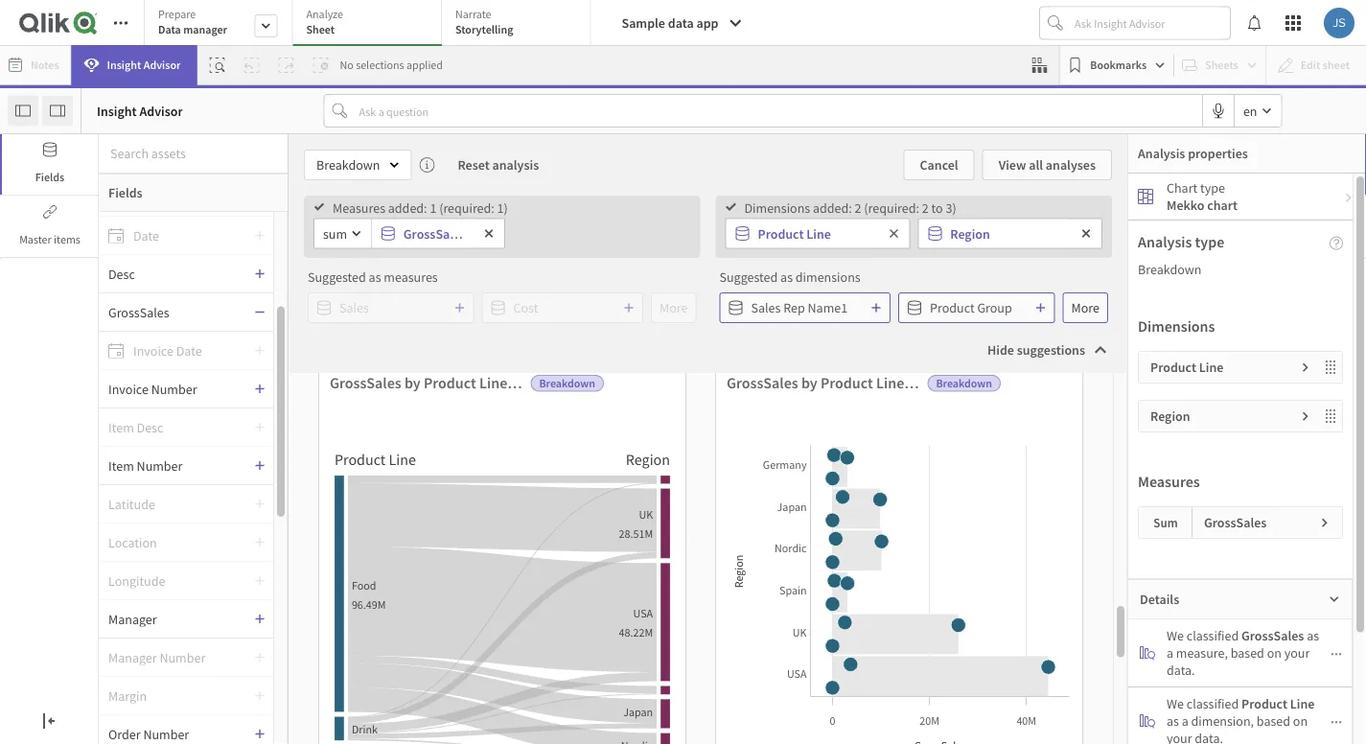 Task type: vqa. For each thing, say whether or not it's contained in the screenshot.
Summary:
no



Task type: locate. For each thing, give the bounding box(es) containing it.
1 deselect field image from the left
[[888, 228, 900, 239]]

data left app
[[668, 14, 694, 32]]

dimensions for dimensions
[[1138, 317, 1216, 336]]

1 vertical spatial insight advisor
[[97, 102, 183, 119]]

explore up generate
[[336, 488, 378, 505]]

this down the dimensions added: 2 (required: 2 to 3)
[[861, 228, 896, 257]]

hide assets image
[[15, 103, 31, 118]]

2 horizontal spatial and
[[968, 517, 989, 534]]

1 vertical spatial small image
[[1329, 594, 1341, 605]]

data left the directly
[[409, 488, 434, 505]]

measures up sum button
[[333, 199, 386, 216]]

by up explore the data
[[405, 373, 421, 392]]

1 vertical spatial we
[[1167, 695, 1184, 713]]

1 horizontal spatial deselect field image
[[1081, 228, 1092, 239]]

sheet. for data
[[498, 568, 532, 586]]

on right measure,
[[1268, 645, 1282, 662]]

sheet
[[306, 22, 335, 37]]

a inside as a measure, based on your data.
[[1167, 645, 1174, 662]]

prepare data manager
[[158, 7, 227, 37]]

1 horizontal spatial explore
[[382, 449, 432, 468]]

0 vertical spatial classified
[[1187, 627, 1239, 645]]

1 horizontal spatial by
[[802, 373, 818, 392]]

as left measures
[[369, 269, 381, 286]]

Ask a question text field
[[355, 95, 1203, 126]]

product line
[[758, 225, 831, 242], [1151, 359, 1224, 376]]

explore inside explore your data directly or let qlik generate insights for you with
[[336, 488, 378, 505]]

0 vertical spatial analysis
[[1138, 145, 1186, 162]]

suggested for suggested as dimensions
[[720, 269, 778, 286]]

new for create
[[909, 449, 936, 468]]

order number
[[108, 726, 189, 743]]

deselect field image down 'analyses'
[[1081, 228, 1092, 239]]

1 horizontal spatial grosssales by product line and region
[[727, 373, 982, 392]]

analysis for analysis type
[[1138, 232, 1193, 251]]

type for analysis
[[1196, 232, 1225, 251]]

grosssales button down measures added: 1 (required: 1)
[[372, 219, 474, 248]]

on right 'dimension,'
[[1294, 713, 1308, 730]]

(required: for 1)
[[439, 199, 495, 216]]

1 vertical spatial based
[[1257, 713, 1291, 730]]

to left 3)
[[932, 199, 943, 216]]

create
[[863, 449, 905, 468]]

sheet. down any
[[498, 568, 532, 586]]

1 vertical spatial .
[[472, 539, 475, 557]]

analysis for analysis properties
[[1138, 145, 1186, 162]]

explore
[[382, 449, 432, 468], [336, 488, 378, 505]]

number right order
[[143, 726, 189, 743]]

product inside we classified product line as a dimension, based on your data.
[[1242, 695, 1288, 713]]

your up generate
[[381, 488, 406, 505]]

any
[[749, 514, 770, 531]]

0 vertical spatial new
[[909, 449, 936, 468]]

data
[[668, 14, 694, 32], [460, 449, 489, 468], [409, 488, 434, 505], [722, 488, 747, 505]]

new down visualizations
[[915, 542, 938, 560]]

this down save
[[474, 568, 495, 586]]

directly
[[437, 488, 479, 505]]

2 deselect field image from the left
[[1081, 228, 1092, 239]]

help image
[[1330, 236, 1344, 249]]

0 vertical spatial you
[[470, 514, 491, 531]]

insights down generate
[[340, 568, 384, 586]]

2 horizontal spatial a
[[1182, 713, 1189, 730]]

grosssales
[[404, 225, 466, 242], [108, 304, 169, 321], [330, 373, 402, 392], [727, 373, 799, 392], [1205, 514, 1267, 531], [1242, 627, 1305, 645]]

sample data app
[[622, 14, 719, 32]]

classified inside we classified product line as a dimension, based on your data.
[[1187, 695, 1239, 713]]

item
[[108, 457, 134, 474]]

0 horizontal spatial 2
[[855, 199, 862, 216]]

0 horizontal spatial .
[[472, 539, 475, 557]]

grosssales button
[[372, 219, 474, 248], [99, 304, 254, 321]]

tab list containing prepare
[[144, 0, 591, 48]]

your inside to start creating visualizations and build your new sheet.
[[886, 542, 912, 560]]

insight advisor up discover
[[380, 540, 459, 556]]

region
[[951, 225, 991, 242], [539, 373, 584, 392], [936, 373, 982, 392], [1151, 408, 1191, 425]]

insights inside . save any insights you discover to this sheet.
[[340, 568, 384, 586]]

number right invoice
[[151, 380, 197, 398]]

fields button
[[0, 134, 98, 195], [2, 134, 98, 195], [99, 174, 288, 212]]

find new insights in the data using
[[587, 488, 780, 505]]

move image
[[1324, 360, 1343, 375], [1324, 409, 1343, 424]]

we left 'dimension,'
[[1167, 695, 1184, 713]]

analysis up chart
[[1138, 145, 1186, 162]]

data left using
[[722, 488, 747, 505]]

2 analysis from the top
[[1138, 232, 1193, 251]]

0 horizontal spatial suggested
[[308, 269, 366, 286]]

classified for product
[[1187, 695, 1239, 713]]

deselect field image left sheet...
[[888, 228, 900, 239]]

this inside . save any insights you discover to this sheet.
[[474, 568, 495, 586]]

0 vertical spatial explore
[[382, 449, 432, 468]]

as
[[369, 269, 381, 286], [781, 269, 793, 286], [1307, 627, 1320, 645], [1167, 713, 1180, 730]]

1 (required: from the left
[[439, 199, 495, 216]]

product group button
[[899, 293, 1056, 323]]

1 horizontal spatial .
[[743, 514, 746, 531]]

chart
[[1167, 179, 1198, 197]]

qlik
[[513, 488, 536, 505]]

2 grosssales by product line and region from the left
[[727, 373, 982, 392]]

you
[[470, 514, 491, 531], [387, 568, 407, 586]]

2 horizontal spatial this
[[861, 228, 896, 257]]

1 horizontal spatial (required:
[[864, 199, 920, 216]]

measures added: 1 (required: 1)
[[333, 199, 508, 216]]

type inside "chart type mekko chart"
[[1201, 179, 1226, 197]]

sheet. inside to start creating visualizations and build your new sheet.
[[941, 542, 975, 560]]

on inside as a measure, based on your data.
[[1268, 645, 1282, 662]]

tab list
[[144, 0, 591, 48]]

item number button
[[99, 457, 254, 474]]

start
[[989, 488, 1014, 505]]

2 up product line button
[[855, 199, 862, 216]]

insight advisor down insight advisor dropdown button
[[97, 102, 183, 119]]

region button
[[919, 219, 1071, 248]]

be
[[692, 542, 706, 560]]

0 horizontal spatial deselect field image
[[888, 228, 900, 239]]

choose an option below to get started adding to this sheet... application
[[0, 0, 1367, 744]]

0 horizontal spatial explore
[[336, 488, 378, 505]]

item number menu item
[[99, 447, 273, 485]]

1 vertical spatial on
[[1294, 713, 1308, 730]]

the
[[435, 449, 457, 468], [700, 488, 719, 505]]

grosssales by product line and region down name1
[[727, 373, 982, 392]]

type down chart
[[1196, 232, 1225, 251]]

0 horizontal spatial dimensions
[[745, 199, 811, 216]]

0 horizontal spatial by
[[405, 373, 421, 392]]

this down any
[[759, 542, 779, 560]]

we inside we classified product line as a dimension, based on your data.
[[1167, 695, 1184, 713]]

(required:
[[439, 199, 495, 216], [864, 199, 920, 216]]

the up the directly
[[435, 449, 457, 468]]

sales rep name1
[[751, 299, 848, 317]]

0 vertical spatial product line
[[758, 225, 831, 242]]

2
[[855, 199, 862, 216], [922, 199, 929, 216]]

a right have
[[664, 449, 672, 468]]

the right in
[[700, 488, 719, 505]]

choose
[[396, 228, 468, 257]]

1 horizontal spatial on
[[1294, 713, 1308, 730]]

menu containing desc
[[99, 212, 288, 744]]

0 vertical spatial type
[[1201, 179, 1226, 197]]

0 horizontal spatial small image
[[1329, 594, 1341, 605]]

1 horizontal spatial 2
[[922, 199, 929, 216]]

order number button
[[99, 726, 254, 743]]

edit
[[906, 489, 928, 505]]

1 analysis from the top
[[1138, 145, 1186, 162]]

insights left "for"
[[405, 514, 449, 531]]

2 (required: from the left
[[864, 199, 920, 216]]

1 vertical spatial a
[[1167, 645, 1174, 662]]

number for invoice number
[[151, 380, 197, 398]]

1 horizontal spatial sheet.
[[666, 568, 700, 586]]

added: up product line button
[[813, 199, 852, 216]]

your inside explore your data directly or let qlik generate insights for you with
[[381, 488, 406, 505]]

0 vertical spatial data.
[[1167, 662, 1196, 679]]

as inside as a measure, based on your data.
[[1307, 627, 1320, 645]]

1 vertical spatial data.
[[1195, 730, 1224, 744]]

small image for grosssales
[[1320, 517, 1331, 529]]

found
[[587, 542, 620, 560]]

explore up explore your data directly or let qlik generate insights for you with
[[382, 449, 432, 468]]

insight advisor down data
[[107, 58, 181, 72]]

a inside we classified product line as a dimension, based on your data.
[[1182, 713, 1189, 730]]

0 horizontal spatial the
[[435, 449, 457, 468]]

1 horizontal spatial this
[[759, 542, 779, 560]]

by down 'sales rep name1' button
[[802, 373, 818, 392]]

invoice number button
[[99, 380, 254, 398]]

line
[[807, 225, 831, 242], [1200, 359, 1224, 376], [479, 373, 508, 392], [877, 373, 905, 392], [1291, 695, 1315, 713]]

to inside . save any insights you discover to this sheet.
[[460, 568, 471, 586]]

ask
[[632, 515, 651, 531]]

analyze image
[[1140, 645, 1156, 661]]

added: left 1
[[388, 199, 427, 216]]

0 horizontal spatial measures
[[333, 199, 386, 216]]

en
[[1244, 102, 1258, 119]]

0 vertical spatial .
[[743, 514, 746, 531]]

0 horizontal spatial grosssales button
[[99, 304, 254, 321]]

as right we classified grosssales
[[1307, 627, 1320, 645]]

1 move image from the top
[[1324, 360, 1343, 375]]

sheet. down can
[[666, 568, 700, 586]]

insights down ask
[[623, 542, 667, 560]]

. left any
[[743, 514, 746, 531]]

1 horizontal spatial suggested
[[720, 269, 778, 286]]

as right analyze icon
[[1167, 713, 1180, 730]]

with
[[494, 514, 518, 531]]

based inside as a measure, based on your data.
[[1231, 645, 1265, 662]]

1
[[430, 199, 437, 216]]

new right create
[[909, 449, 936, 468]]

advisor up the be
[[691, 515, 730, 531]]

a left 'dimension,'
[[1182, 713, 1189, 730]]

your up we classified product line as a dimension, based on your data.
[[1285, 645, 1310, 662]]

and inside to start creating visualizations and build your new sheet.
[[968, 517, 989, 534]]

data inside explore your data directly or let qlik generate insights for you with
[[409, 488, 434, 505]]

0 horizontal spatial product line
[[758, 225, 831, 242]]

product group
[[930, 299, 1013, 317]]

to right discover
[[460, 568, 471, 586]]

dimension,
[[1192, 713, 1255, 730]]

2 we from the top
[[1167, 695, 1184, 713]]

sheet. for analytics
[[941, 542, 975, 560]]

0 vertical spatial insight advisor
[[107, 58, 181, 72]]

advisor down data
[[144, 58, 181, 72]]

0 horizontal spatial (required:
[[439, 199, 495, 216]]

grosssales inside menu item
[[108, 304, 169, 321]]

insights
[[641, 488, 684, 505], [405, 514, 449, 531], [623, 542, 667, 560], [340, 568, 384, 586]]

small image for region
[[1301, 410, 1312, 422]]

1 added: from the left
[[388, 199, 427, 216]]

1 vertical spatial product line
[[1151, 359, 1224, 376]]

grosssales by product line and region up explore the data
[[330, 373, 584, 392]]

number right item
[[137, 457, 183, 474]]

explore the data
[[382, 449, 489, 468]]

Search assets text field
[[99, 136, 288, 171]]

suggested
[[308, 269, 366, 286], [720, 269, 778, 286]]

breakdown inside popup button
[[317, 156, 380, 174]]

.
[[743, 514, 746, 531], [472, 539, 475, 557]]

we for as a dimension, based on your data.
[[1167, 695, 1184, 713]]

grosssales button down desc button
[[99, 304, 254, 321]]

menu inside choose an option below to get started adding to this sheet... application
[[99, 212, 288, 744]]

1 vertical spatial grosssales button
[[99, 304, 254, 321]]

1 we from the top
[[1167, 627, 1184, 645]]

view all analyses
[[999, 156, 1096, 174]]

1 suggested from the left
[[308, 269, 366, 286]]

2 left 3)
[[922, 199, 929, 216]]

1 vertical spatial measures
[[1138, 472, 1201, 491]]

2 vertical spatial number
[[143, 726, 189, 743]]

2 horizontal spatial sheet.
[[941, 542, 975, 560]]

0 vertical spatial on
[[1268, 645, 1282, 662]]

new right find
[[614, 488, 638, 505]]

suggested up sales
[[720, 269, 778, 286]]

deselect field image
[[888, 228, 900, 239], [1081, 228, 1092, 239]]

1 by from the left
[[405, 373, 421, 392]]

suggested for suggested as measures
[[308, 269, 366, 286]]

. left save
[[472, 539, 475, 557]]

manager button
[[99, 610, 254, 628]]

explore for explore your data directly or let qlik generate insights for you with
[[336, 488, 378, 505]]

2 added: from the left
[[813, 199, 852, 216]]

more image
[[1038, 370, 1069, 389]]

2 vertical spatial a
[[1182, 713, 1189, 730]]

to inside . any found insights can be saved to this sheet.
[[744, 542, 756, 560]]

2 classified from the top
[[1187, 695, 1239, 713]]

2 vertical spatial new
[[915, 542, 938, 560]]

1 vertical spatial explore
[[336, 488, 378, 505]]

1 vertical spatial you
[[387, 568, 407, 586]]

1 horizontal spatial a
[[1167, 645, 1174, 662]]

type right chart
[[1201, 179, 1226, 197]]

app
[[697, 14, 719, 32]]

view
[[999, 156, 1027, 174]]

0 vertical spatial this
[[861, 228, 896, 257]]

sheet. down visualizations
[[941, 542, 975, 560]]

to right saved at the bottom right of page
[[744, 542, 756, 560]]

0 horizontal spatial on
[[1268, 645, 1282, 662]]

insights inside explore your data directly or let qlik generate insights for you with
[[405, 514, 449, 531]]

to left "start"
[[975, 488, 986, 505]]

insights left in
[[641, 488, 684, 505]]

dimensions down "analysis type"
[[1138, 317, 1216, 336]]

manager menu item
[[99, 600, 273, 639]]

you left discover
[[387, 568, 407, 586]]

advisor down insight advisor dropdown button
[[139, 102, 183, 119]]

0 horizontal spatial you
[[387, 568, 407, 586]]

your inside as a measure, based on your data.
[[1285, 645, 1310, 662]]

no selections applied
[[340, 58, 443, 72]]

1 vertical spatial the
[[700, 488, 719, 505]]

a right analyze image
[[1167, 645, 1174, 662]]

0 vertical spatial move image
[[1324, 360, 1343, 375]]

to left "get"
[[633, 228, 653, 257]]

2 move image from the top
[[1324, 409, 1343, 424]]

sheet.
[[941, 542, 975, 560], [498, 568, 532, 586], [666, 568, 700, 586]]

0 vertical spatial dimensions
[[745, 199, 811, 216]]

based right measure,
[[1231, 645, 1265, 662]]

this inside . any found insights can be saved to this sheet.
[[759, 542, 779, 560]]

by
[[405, 373, 421, 392], [802, 373, 818, 392]]

. inside . save any insights you discover to this sheet.
[[472, 539, 475, 557]]

3)
[[946, 199, 957, 216]]

you right "for"
[[470, 514, 491, 531]]

1 vertical spatial this
[[759, 542, 779, 560]]

a for question?
[[664, 449, 672, 468]]

grosssales button inside menu item
[[99, 304, 254, 321]]

discover
[[410, 568, 457, 586]]

grosssales by product line and region
[[330, 373, 584, 392], [727, 373, 982, 392]]

2 vertical spatial this
[[474, 568, 495, 586]]

1 master items button from the left
[[0, 197, 98, 257]]

1 vertical spatial classified
[[1187, 695, 1239, 713]]

1 classified from the top
[[1187, 627, 1239, 645]]

advisor
[[144, 58, 181, 72], [139, 102, 183, 119], [691, 515, 730, 531], [419, 540, 459, 556]]

region inside 'button'
[[951, 225, 991, 242]]

grosssales menu item
[[99, 293, 273, 332]]

0 horizontal spatial grosssales by product line and region
[[330, 373, 584, 392]]

reset
[[458, 156, 490, 174]]

data up or
[[460, 449, 489, 468]]

based right 'dimension,'
[[1257, 713, 1291, 730]]

items
[[54, 232, 80, 247]]

0 vertical spatial number
[[151, 380, 197, 398]]

1 vertical spatial number
[[137, 457, 183, 474]]

1 vertical spatial new
[[614, 488, 638, 505]]

we classified product line as a dimension, based on your data.
[[1167, 695, 1315, 744]]

fields up master items
[[35, 170, 65, 185]]

. for data
[[472, 539, 475, 557]]

0 vertical spatial measures
[[333, 199, 386, 216]]

dimensions up product line button
[[745, 199, 811, 216]]

(required: right 1
[[439, 199, 495, 216]]

2 suggested from the left
[[720, 269, 778, 286]]

sheet. inside . save any insights you discover to this sheet.
[[498, 568, 532, 586]]

measures for measures
[[1138, 472, 1201, 491]]

1 horizontal spatial fields
[[108, 184, 143, 201]]

data. down we classified grosssales
[[1167, 662, 1196, 679]]

. inside . any found insights can be saved to this sheet.
[[743, 514, 746, 531]]

0 horizontal spatial sheet.
[[498, 568, 532, 586]]

1 horizontal spatial you
[[470, 514, 491, 531]]

your inside we classified product line as a dimension, based on your data.
[[1167, 730, 1193, 744]]

1 vertical spatial type
[[1196, 232, 1225, 251]]

suggested down sum
[[308, 269, 366, 286]]

1 horizontal spatial dimensions
[[1138, 317, 1216, 336]]

0 vertical spatial small image
[[1344, 192, 1355, 204]]

suggestions
[[1017, 341, 1086, 359]]

0 vertical spatial we
[[1167, 627, 1184, 645]]

1 vertical spatial move image
[[1324, 409, 1343, 424]]

(required: up sheet...
[[864, 199, 920, 216]]

we down details
[[1167, 627, 1184, 645]]

data. down measure,
[[1195, 730, 1224, 744]]

small image
[[1344, 192, 1355, 204], [1329, 594, 1341, 605]]

0 horizontal spatial added:
[[388, 199, 427, 216]]

0 horizontal spatial this
[[474, 568, 495, 586]]

small image
[[1301, 361, 1312, 373], [1301, 410, 1312, 422], [1320, 517, 1331, 529], [1331, 648, 1343, 660], [1331, 716, 1343, 728]]

insight advisor
[[107, 58, 181, 72], [97, 102, 183, 119], [380, 540, 459, 556]]

invoice number menu item
[[99, 370, 273, 409]]

1 horizontal spatial added:
[[813, 199, 852, 216]]

analysis down mekko
[[1138, 232, 1193, 251]]

0 vertical spatial grosssales button
[[372, 219, 474, 248]]

analyze image
[[1140, 714, 1156, 729]]

desc menu item
[[99, 255, 273, 293]]

1 horizontal spatial the
[[700, 488, 719, 505]]

product
[[758, 225, 804, 242], [930, 299, 975, 317], [1151, 359, 1197, 376], [424, 373, 476, 392], [821, 373, 874, 392], [1242, 695, 1288, 713]]

1 horizontal spatial measures
[[1138, 472, 1201, 491]]

1 vertical spatial analysis
[[1138, 232, 1193, 251]]

menu
[[99, 212, 288, 744]]

added: for dimensions
[[813, 199, 852, 216]]

fields down search assets text field
[[108, 184, 143, 201]]

measures up sum
[[1138, 472, 1201, 491]]

your down measure,
[[1167, 730, 1193, 744]]

insight advisor button
[[72, 45, 197, 85]]

deselect field image for product line
[[888, 228, 900, 239]]

your down visualizations
[[886, 542, 912, 560]]

0 vertical spatial based
[[1231, 645, 1265, 662]]

0 horizontal spatial a
[[664, 449, 672, 468]]

1 2 from the left
[[855, 199, 862, 216]]

master items button
[[0, 197, 98, 257], [2, 197, 98, 257]]

1 vertical spatial dimensions
[[1138, 317, 1216, 336]]

0 vertical spatial a
[[664, 449, 672, 468]]

desc button
[[99, 265, 254, 282]]



Task type: describe. For each thing, give the bounding box(es) containing it.
hide
[[988, 341, 1015, 359]]

to inside to start creating visualizations and build your new sheet.
[[975, 488, 986, 505]]

storytelling
[[456, 22, 513, 37]]

using
[[749, 488, 780, 505]]

have
[[627, 449, 661, 468]]

sample data app button
[[610, 8, 755, 38]]

en button
[[1235, 95, 1282, 127]]

new for find
[[614, 488, 638, 505]]

no
[[340, 58, 354, 72]]

sum button
[[315, 219, 371, 248]]

insights inside . any found insights can be saved to this sheet.
[[623, 542, 667, 560]]

explore your data directly or let qlik generate insights for you with
[[336, 488, 536, 531]]

move image for product line
[[1324, 360, 1343, 375]]

analysis type
[[1138, 232, 1225, 251]]

insight advisor inside insight advisor dropdown button
[[107, 58, 181, 72]]

measures for measures added: 1 (required: 1)
[[333, 199, 386, 216]]

john smith image
[[1325, 8, 1355, 38]]

saved
[[709, 542, 742, 560]]

0 horizontal spatial fields
[[35, 170, 65, 185]]

. any found insights can be saved to this sheet.
[[587, 514, 779, 586]]

choose an option below to get started adding to this sheet...
[[396, 228, 971, 257]]

more button
[[1063, 293, 1109, 323]]

bookmarks button
[[1064, 50, 1170, 81]]

line inside we classified product line as a dimension, based on your data.
[[1291, 695, 1315, 713]]

invoice number
[[108, 380, 197, 398]]

below
[[569, 228, 628, 257]]

we for as a measure, based on your data.
[[1167, 627, 1184, 645]]

suggested as dimensions
[[720, 269, 861, 286]]

move image for region
[[1324, 409, 1343, 424]]

reset analysis
[[458, 156, 539, 174]]

all
[[1029, 156, 1044, 174]]

1)
[[497, 199, 508, 216]]

manager
[[183, 22, 227, 37]]

save
[[478, 539, 505, 557]]

mekko
[[1167, 197, 1205, 214]]

cancel
[[920, 156, 959, 174]]

build
[[992, 517, 1021, 534]]

measure,
[[1177, 645, 1229, 662]]

item number
[[108, 457, 183, 474]]

we classified grosssales
[[1167, 627, 1305, 645]]

data. inside we classified product line as a dimension, based on your data.
[[1195, 730, 1224, 744]]

sales
[[751, 299, 781, 317]]

as inside we classified product line as a dimension, based on your data.
[[1167, 713, 1180, 730]]

manager
[[108, 610, 157, 628]]

edit image
[[883, 488, 906, 505]]

(required: for 2
[[864, 199, 920, 216]]

dimensions for dimensions added: 2 (required: 2 to 3)
[[745, 199, 811, 216]]

explore for explore the data
[[382, 449, 432, 468]]

rep
[[784, 299, 805, 317]]

small image for product line
[[1301, 361, 1312, 373]]

analysis properties
[[1138, 145, 1249, 162]]

tab list inside choose an option below to get started adding to this sheet... application
[[144, 0, 591, 48]]

details
[[1140, 591, 1180, 608]]

properties
[[1188, 145, 1249, 162]]

1 horizontal spatial and
[[908, 373, 933, 392]]

question?
[[675, 449, 739, 468]]

any
[[507, 539, 528, 557]]

advisor up discover
[[419, 540, 459, 556]]

have a question?
[[627, 449, 739, 468]]

sales rep name1 button
[[720, 293, 891, 323]]

. save any insights you discover to this sheet.
[[340, 539, 532, 586]]

2 vertical spatial insight advisor
[[380, 540, 459, 556]]

reset analysis button
[[443, 150, 555, 180]]

product line inside product line button
[[758, 225, 831, 242]]

analytics
[[939, 449, 999, 468]]

sum button
[[1139, 507, 1193, 538]]

to start creating visualizations and build your new sheet.
[[841, 488, 1021, 560]]

analyze sheet
[[306, 7, 343, 37]]

started
[[692, 228, 760, 257]]

measures
[[384, 269, 438, 286]]

sum
[[1154, 515, 1178, 530]]

visualizations
[[889, 517, 965, 534]]

you inside explore your data directly or let qlik generate insights for you with
[[470, 514, 491, 531]]

deselect field image for region
[[1081, 228, 1092, 239]]

deselect field image
[[483, 228, 495, 239]]

selections
[[356, 58, 404, 72]]

as up rep
[[781, 269, 793, 286]]

in
[[687, 488, 698, 505]]

get
[[657, 228, 687, 257]]

view all analyses button
[[983, 150, 1113, 180]]

0 vertical spatial the
[[435, 449, 457, 468]]

sheet
[[930, 489, 959, 505]]

added: for measures
[[388, 199, 427, 216]]

advisor inside insight advisor dropdown button
[[144, 58, 181, 72]]

line inside button
[[807, 225, 831, 242]]

desc
[[108, 265, 135, 282]]

order number menu item
[[99, 715, 273, 744]]

number for order number
[[143, 726, 189, 743]]

1 grosssales by product line and region from the left
[[330, 373, 584, 392]]

classified for grosssales
[[1187, 627, 1239, 645]]

type for chart
[[1201, 179, 1226, 197]]

2 master items button from the left
[[2, 197, 98, 257]]

ask insight advisor
[[632, 515, 730, 531]]

Ask Insight Advisor text field
[[1071, 8, 1231, 38]]

based inside we classified product line as a dimension, based on your data.
[[1257, 713, 1291, 730]]

prepare
[[158, 7, 196, 22]]

hide suggestions
[[988, 341, 1086, 359]]

search image
[[609, 514, 632, 531]]

on inside we classified product line as a dimension, based on your data.
[[1294, 713, 1308, 730]]

smart search image
[[210, 58, 225, 73]]

0 horizontal spatial and
[[511, 373, 536, 392]]

insight inside dropdown button
[[107, 58, 141, 72]]

2 2 from the left
[[922, 199, 929, 216]]

marimekko image
[[1138, 189, 1154, 204]]

an
[[472, 228, 497, 257]]

data inside button
[[668, 14, 694, 32]]

bookmarks
[[1091, 58, 1147, 72]]

suggested as measures
[[308, 269, 438, 286]]

option
[[501, 228, 565, 257]]

data. inside as a measure, based on your data.
[[1167, 662, 1196, 679]]

create new analytics
[[863, 449, 999, 468]]

1 horizontal spatial product line
[[1151, 359, 1224, 376]]

to down the dimensions added: 2 (required: 2 to 3)
[[836, 228, 856, 257]]

generate
[[353, 514, 403, 531]]

selections tool image
[[1032, 58, 1048, 73]]

1 horizontal spatial small image
[[1344, 192, 1355, 204]]

cancel button
[[904, 150, 975, 180]]

hide properties image
[[50, 103, 65, 118]]

you inside . save any insights you discover to this sheet.
[[387, 568, 407, 586]]

sheet...
[[901, 228, 971, 257]]

sheet. inside . any found insights can be saved to this sheet.
[[666, 568, 700, 586]]

a for measure,
[[1167, 645, 1174, 662]]

let
[[496, 488, 511, 505]]

name1
[[808, 299, 848, 317]]

1 horizontal spatial grosssales button
[[372, 219, 474, 248]]

. for question?
[[743, 514, 746, 531]]

use
[[847, 488, 871, 505]]

number for item number
[[137, 457, 183, 474]]

master items
[[19, 232, 80, 247]]

more
[[1072, 299, 1100, 317]]

or
[[482, 488, 494, 505]]

as a measure, based on your data.
[[1167, 627, 1320, 679]]

data
[[158, 22, 181, 37]]

sample
[[622, 14, 666, 32]]

new inside to start creating visualizations and build your new sheet.
[[915, 542, 938, 560]]

for
[[452, 514, 467, 531]]

full screen image
[[1008, 370, 1038, 389]]

2 by from the left
[[802, 373, 818, 392]]

adding
[[764, 228, 831, 257]]

analyze
[[306, 7, 343, 22]]



